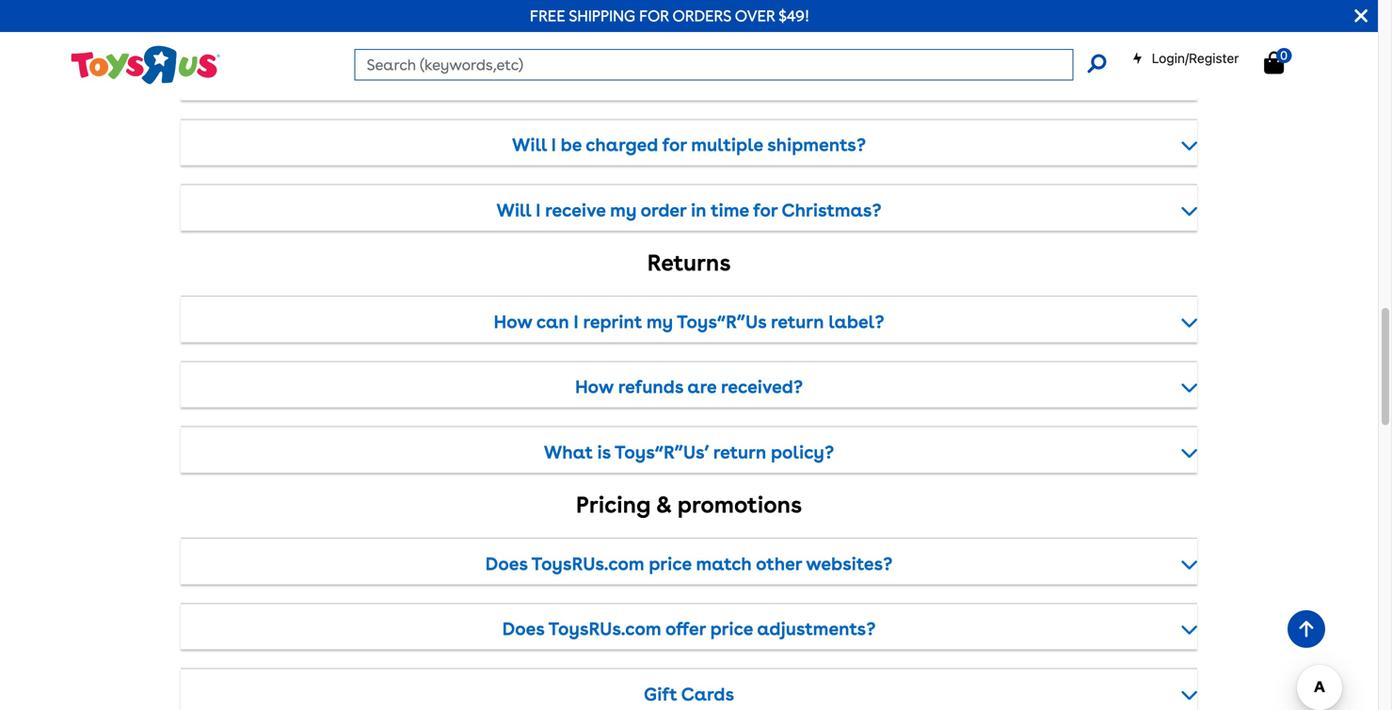 Task type: describe. For each thing, give the bounding box(es) containing it.
free shipping for orders over $49! link
[[530, 7, 810, 25]]

1 horizontal spatial price
[[711, 618, 753, 640]]

0 horizontal spatial return
[[714, 442, 767, 463]]

cards
[[681, 684, 735, 705]]

with
[[327, 52, 363, 72]]

brand
[[888, 52, 938, 72]]

how refunds are received?
[[575, 376, 803, 398]]

adjustments?
[[757, 618, 876, 640]]

toys r us image
[[69, 44, 220, 86]]

are
[[688, 376, 717, 398]]

for inside macy's partnered with whp global, parent company of toys"r"us, to bring the beloved brand back to shoppers across america. through this partnership, macy's is powering online fulfillment for toysrus.com.
[[761, 77, 783, 97]]

why did my order arrive in a macy's box?
[[512, 11, 867, 32]]

partnered
[[241, 52, 323, 72]]

policy?
[[771, 442, 834, 463]]

toys"r"us
[[677, 311, 767, 332]]

will for will i be charged for multiple shipments?
[[512, 134, 547, 156]]

toysrus.com.
[[787, 77, 896, 97]]

i for be
[[551, 134, 556, 156]]

why did my order arrive in a macy's box? link
[[181, 6, 1198, 37]]

0 horizontal spatial macy's
[[181, 52, 237, 72]]

does toysrus.com offer price adjustments?
[[503, 618, 876, 640]]

powering
[[540, 77, 615, 97]]

this
[[326, 77, 356, 97]]

in for time
[[691, 200, 707, 221]]

be
[[561, 134, 582, 156]]

the
[[790, 52, 816, 72]]

for inside "link"
[[663, 134, 687, 156]]

a
[[743, 11, 756, 32]]

$49!
[[779, 7, 810, 25]]

shipments?
[[768, 134, 866, 156]]

order inside 'link'
[[618, 11, 664, 32]]

what is toys"r"us' return policy?
[[544, 442, 834, 463]]

gift
[[644, 684, 677, 705]]

is inside macy's partnered with whp global, parent company of toys"r"us, to bring the beloved brand back to shoppers across america. through this partnership, macy's is powering online fulfillment for toysrus.com.
[[523, 77, 536, 97]]

how for how can i reprint my toys"r"us return label?
[[494, 311, 533, 332]]

over
[[735, 7, 775, 25]]

fulfillment
[[672, 77, 757, 97]]

beloved
[[820, 52, 884, 72]]

does toysrus.com offer price adjustments? link
[[181, 614, 1198, 644]]

refunds
[[618, 376, 684, 398]]

charged
[[586, 134, 658, 156]]

other
[[756, 553, 802, 574]]

does toysrus.com price match other websites?
[[486, 553, 893, 574]]

how for how refunds are received?
[[575, 376, 614, 398]]

christmas?
[[782, 200, 882, 221]]

will i receive my order in time for christmas? link
[[181, 195, 1198, 226]]

macy's
[[760, 11, 821, 32]]

orders
[[673, 7, 732, 25]]

gift cards link
[[181, 679, 1198, 710]]

how can i reprint my toys"r"us return label?
[[494, 311, 885, 332]]

what
[[544, 442, 593, 463]]

close button image
[[1355, 6, 1368, 26]]

0
[[1281, 48, 1288, 62]]

through
[[255, 77, 322, 97]]

does for does toysrus.com price match other websites?
[[486, 553, 528, 574]]

will i be charged for multiple shipments?
[[512, 134, 866, 156]]

promotions
[[678, 491, 802, 518]]

my inside 'link'
[[588, 11, 614, 32]]

1 vertical spatial order
[[641, 200, 687, 221]]

partnership,
[[360, 77, 459, 97]]

in for a
[[724, 11, 739, 32]]

pricing & promotions
[[576, 491, 802, 518]]

websites?
[[806, 553, 893, 574]]



Task type: vqa. For each thing, say whether or not it's contained in the screenshot.
Tea
no



Task type: locate. For each thing, give the bounding box(es) containing it.
for
[[640, 7, 669, 25]]

0 vertical spatial is
[[523, 77, 536, 97]]

None search field
[[355, 49, 1107, 81]]

0 horizontal spatial how
[[494, 311, 533, 332]]

return left label?
[[771, 311, 824, 332]]

does for does toysrus.com offer price adjustments?
[[503, 618, 545, 640]]

is
[[523, 77, 536, 97], [597, 442, 611, 463]]

1 vertical spatial does
[[503, 618, 545, 640]]

return
[[771, 311, 824, 332], [714, 442, 767, 463]]

1 to from the left
[[723, 52, 739, 72]]

my right did
[[588, 11, 614, 32]]

will left receive
[[497, 200, 531, 221]]

1 vertical spatial will
[[497, 200, 531, 221]]

does toysrus.com price match other websites? link
[[181, 549, 1198, 579]]

box?
[[825, 11, 867, 32]]

does
[[486, 553, 528, 574], [503, 618, 545, 640]]

price right offer
[[711, 618, 753, 640]]

to right back at the right of the page
[[986, 52, 1003, 72]]

shopping bag image
[[1265, 51, 1285, 74]]

my right receive
[[610, 200, 637, 221]]

1 vertical spatial price
[[711, 618, 753, 640]]

for down bring
[[761, 77, 783, 97]]

1 vertical spatial i
[[536, 200, 541, 221]]

order up returns
[[641, 200, 687, 221]]

how left refunds
[[575, 376, 614, 398]]

for
[[761, 77, 783, 97], [663, 134, 687, 156], [754, 200, 778, 221]]

how can i reprint my toys"r"us return label? link
[[181, 307, 1198, 337]]

time
[[711, 200, 749, 221]]

is right what
[[597, 442, 611, 463]]

will i be charged for multiple shipments? link
[[181, 130, 1198, 160]]

i left be
[[551, 134, 556, 156]]

match
[[696, 553, 752, 574]]

2 to from the left
[[986, 52, 1003, 72]]

how left can
[[494, 311, 533, 332]]

free shipping for orders over $49!
[[530, 7, 810, 25]]

1 horizontal spatial to
[[986, 52, 1003, 72]]

0 vertical spatial order
[[618, 11, 664, 32]]

toysrus.com for offer
[[549, 618, 662, 640]]

order up of
[[618, 11, 664, 32]]

price
[[649, 553, 692, 574], [711, 618, 753, 640]]

i left receive
[[536, 200, 541, 221]]

1 horizontal spatial macy's
[[463, 77, 519, 97]]

company
[[532, 52, 609, 72]]

1 vertical spatial how
[[575, 376, 614, 398]]

0 vertical spatial my
[[588, 11, 614, 32]]

free
[[530, 7, 566, 25]]

2 horizontal spatial i
[[574, 311, 579, 332]]

back
[[942, 52, 982, 72]]

parent
[[473, 52, 528, 72]]

toysrus.com down pricing
[[532, 553, 645, 574]]

0 vertical spatial how
[[494, 311, 533, 332]]

i for receive
[[536, 200, 541, 221]]

in
[[724, 11, 739, 32], [691, 200, 707, 221]]

across
[[1084, 52, 1137, 72]]

bring
[[744, 52, 785, 72]]

to
[[723, 52, 739, 72], [986, 52, 1003, 72]]

0 horizontal spatial is
[[523, 77, 536, 97]]

macy's partnered with whp global, parent company of toys"r"us, to bring the beloved brand back to shoppers across america. through this partnership, macy's is powering online fulfillment for toysrus.com.
[[181, 52, 1137, 97]]

returns
[[647, 249, 731, 276]]

online
[[619, 77, 668, 97]]

will
[[512, 134, 547, 156], [497, 200, 531, 221]]

will left be
[[512, 134, 547, 156]]

1 vertical spatial for
[[663, 134, 687, 156]]

of
[[613, 52, 629, 72]]

1 vertical spatial in
[[691, 200, 707, 221]]

label?
[[829, 311, 885, 332]]

0 link
[[1265, 48, 1304, 75]]

my right reprint
[[647, 311, 673, 332]]

1 horizontal spatial in
[[724, 11, 739, 32]]

pricing
[[576, 491, 651, 518]]

order
[[618, 11, 664, 32], [641, 200, 687, 221]]

how refunds are received? link
[[181, 372, 1198, 402]]

macy's up america.
[[181, 52, 237, 72]]

toysrus.com left offer
[[549, 618, 662, 640]]

did
[[555, 11, 583, 32]]

1 vertical spatial macy's
[[463, 77, 519, 97]]

macy's
[[181, 52, 237, 72], [463, 77, 519, 97]]

what is toys"r"us' return policy? link
[[181, 437, 1198, 468]]

how
[[494, 311, 533, 332], [575, 376, 614, 398]]

america.
[[181, 77, 252, 97]]

0 vertical spatial toysrus.com
[[532, 553, 645, 574]]

&
[[656, 491, 672, 518]]

return up promotions
[[714, 442, 767, 463]]

in inside 'link'
[[724, 11, 739, 32]]

receive
[[545, 200, 606, 221]]

0 horizontal spatial price
[[649, 553, 692, 574]]

1 vertical spatial return
[[714, 442, 767, 463]]

can
[[537, 311, 569, 332]]

1 vertical spatial is
[[597, 442, 611, 463]]

1 vertical spatial my
[[610, 200, 637, 221]]

2 vertical spatial i
[[574, 311, 579, 332]]

Enter Keyword or Item No. search field
[[355, 49, 1074, 81]]

1 horizontal spatial i
[[551, 134, 556, 156]]

price left match
[[649, 553, 692, 574]]

i right can
[[574, 311, 579, 332]]

0 vertical spatial for
[[761, 77, 783, 97]]

multiple
[[691, 134, 763, 156]]

0 horizontal spatial in
[[691, 200, 707, 221]]

my
[[588, 11, 614, 32], [610, 200, 637, 221], [647, 311, 673, 332]]

1 horizontal spatial is
[[597, 442, 611, 463]]

toys"r"us'
[[615, 442, 709, 463]]

0 vertical spatial i
[[551, 134, 556, 156]]

0 vertical spatial return
[[771, 311, 824, 332]]

arrive
[[668, 11, 719, 32]]

1 horizontal spatial return
[[771, 311, 824, 332]]

in left time
[[691, 200, 707, 221]]

login/register
[[1152, 50, 1240, 66]]

toysrus.com inside does toysrus.com price match other websites? link
[[532, 553, 645, 574]]

global,
[[409, 52, 469, 72]]

toysrus.com for price
[[532, 553, 645, 574]]

shipping
[[569, 7, 636, 25]]

toys"r"us,
[[633, 52, 719, 72]]

offer
[[666, 618, 706, 640]]

for left multiple
[[663, 134, 687, 156]]

shoppers
[[1007, 52, 1080, 72]]

to up fulfillment
[[723, 52, 739, 72]]

macy's down parent
[[463, 77, 519, 97]]

login/register button
[[1133, 49, 1240, 68]]

0 horizontal spatial to
[[723, 52, 739, 72]]

0 vertical spatial does
[[486, 553, 528, 574]]

0 horizontal spatial i
[[536, 200, 541, 221]]

1 vertical spatial toysrus.com
[[549, 618, 662, 640]]

0 vertical spatial macy's
[[181, 52, 237, 72]]

will i receive my order in time for christmas?
[[497, 200, 882, 221]]

received?
[[721, 376, 803, 398]]

reprint
[[583, 311, 642, 332]]

toysrus.com
[[532, 553, 645, 574], [549, 618, 662, 640]]

1 horizontal spatial how
[[575, 376, 614, 398]]

toysrus.com inside does toysrus.com offer price adjustments? link
[[549, 618, 662, 640]]

i inside "link"
[[551, 134, 556, 156]]

0 vertical spatial will
[[512, 134, 547, 156]]

will inside "link"
[[512, 134, 547, 156]]

2 vertical spatial for
[[754, 200, 778, 221]]

is down parent
[[523, 77, 536, 97]]

for right time
[[754, 200, 778, 221]]

0 vertical spatial in
[[724, 11, 739, 32]]

in left a
[[724, 11, 739, 32]]

i
[[551, 134, 556, 156], [536, 200, 541, 221], [574, 311, 579, 332]]

will for will i receive my order in time for christmas?
[[497, 200, 531, 221]]

whp
[[367, 52, 405, 72]]

gift cards
[[644, 684, 735, 705]]

2 vertical spatial my
[[647, 311, 673, 332]]

0 vertical spatial price
[[649, 553, 692, 574]]

why
[[512, 11, 551, 32]]



